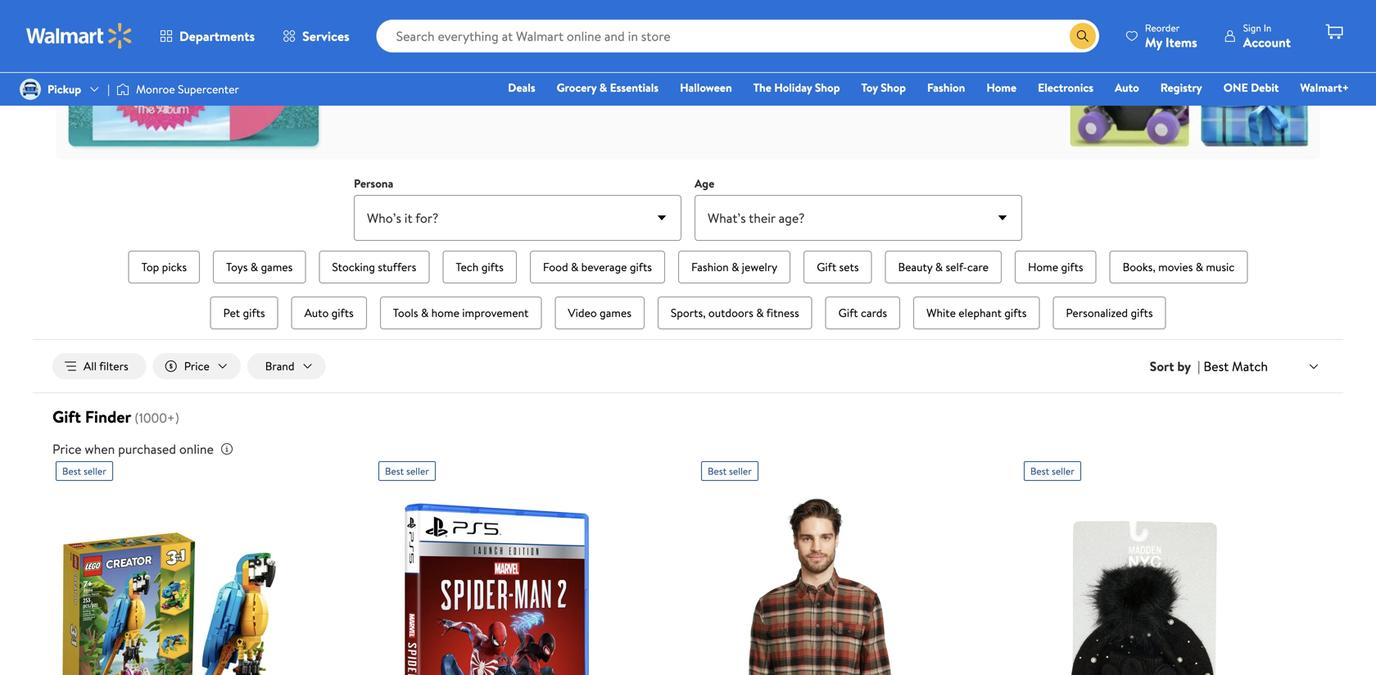 Task type: describe. For each thing, give the bounding box(es) containing it.
legal information image
[[220, 442, 233, 456]]

gift
[[676, 39, 718, 75]]

home
[[431, 305, 460, 321]]

sports,
[[671, 305, 706, 321]]

the
[[753, 79, 772, 95]]

beauty & self-care
[[898, 259, 989, 275]]

supercenter
[[178, 81, 239, 97]]

gift cards button
[[826, 297, 900, 329]]

beauty & self-care list item
[[882, 247, 1005, 287]]

gifts for auto gifts
[[332, 305, 354, 321]]

toys & games button
[[213, 251, 306, 283]]

age
[[695, 175, 715, 191]]

best seller for marvel's spider-man 2 - playstation 5 image
[[385, 464, 429, 478]]

george men's long sleeve flannel shirt, sizes xs-3xlt image
[[701, 488, 939, 675]]

the holiday shop link
[[746, 79, 848, 96]]

filters
[[99, 358, 128, 374]]

tech gifts list item
[[439, 247, 520, 287]]

match
[[1232, 357, 1268, 375]]

sign in account
[[1243, 21, 1291, 51]]

0 horizontal spatial |
[[108, 81, 110, 97]]

tools & home improvement list item
[[377, 293, 545, 333]]

best seller for madden nyc women's faux pearl beanie and gloves, 2-piece gift set black "image"
[[1031, 464, 1075, 478]]

top
[[142, 259, 159, 275]]

top picks list item
[[125, 247, 203, 287]]

one debit
[[1224, 79, 1279, 95]]

grocery & essentials
[[557, 79, 659, 95]]

fitness
[[767, 305, 799, 321]]

best match
[[1204, 357, 1268, 375]]

less.
[[765, 75, 791, 96]]

fashion link
[[920, 79, 973, 96]]

reorder my items
[[1145, 21, 1198, 51]]

sort
[[1150, 357, 1174, 375]]

pet gifts button
[[210, 297, 278, 329]]

best for lego creator 3 in 1 exotic parrot building toy set, transforms to 3 different animal figures - from colorful parrot, to swimming fish, to cute frog, creative toys for kids ages 7 and up, 31136 image at the left of the page
[[62, 464, 81, 478]]

deals link
[[501, 79, 543, 96]]

food & beverage gifts list item
[[527, 247, 669, 287]]

walmart+ link
[[1293, 79, 1357, 96]]

& for toys & games
[[251, 259, 258, 275]]

pet gifts list item
[[207, 293, 281, 333]]

gift for cards
[[839, 305, 858, 321]]

holiday inside holiday gift finder get just what they want, for less.
[[583, 39, 669, 75]]

all
[[84, 358, 97, 374]]

top picks button
[[128, 251, 200, 283]]

account
[[1243, 33, 1291, 51]]

toy shop link
[[854, 79, 914, 96]]

departments
[[179, 27, 255, 45]]

sort and filter section element
[[33, 340, 1344, 393]]

halloween link
[[673, 79, 740, 96]]

music
[[1206, 259, 1235, 275]]

registry
[[1161, 79, 1202, 95]]

best for marvel's spider-man 2 - playstation 5 image
[[385, 464, 404, 478]]

& for fashion & jewelry
[[732, 259, 739, 275]]

halloween
[[680, 79, 732, 95]]

gift cards
[[839, 305, 887, 321]]

white elephant gifts list item
[[910, 293, 1043, 333]]

when
[[85, 440, 115, 458]]

tech gifts button
[[443, 251, 517, 283]]

self-
[[946, 259, 967, 275]]

sports, outdoors & fitness list item
[[655, 293, 816, 333]]

1 horizontal spatial holiday
[[774, 79, 812, 95]]

jewelry
[[742, 259, 778, 275]]

electronics
[[1038, 79, 1094, 95]]

gift sets
[[817, 259, 859, 275]]

tools
[[393, 305, 418, 321]]

& for food & beverage gifts
[[571, 259, 579, 275]]

toy shop
[[862, 79, 906, 95]]

in
[[1264, 21, 1272, 35]]

grocery & essentials link
[[549, 79, 666, 96]]

get
[[585, 75, 609, 96]]

top picks
[[142, 259, 187, 275]]

pickup
[[48, 81, 81, 97]]

video games
[[568, 305, 632, 321]]

seller for madden nyc women's faux pearl beanie and gloves, 2-piece gift set black "image"
[[1052, 464, 1075, 478]]

for
[[743, 75, 761, 96]]

cart contains 0 items total amount $0.00 image
[[1325, 22, 1344, 42]]

seller for marvel's spider-man 2 - playstation 5 image
[[406, 464, 429, 478]]

outdoors
[[709, 305, 754, 321]]

stocking stuffers
[[332, 259, 416, 275]]

best for george men's long sleeve flannel shirt, sizes xs-3xlt image
[[708, 464, 727, 478]]

books, movies & music list item
[[1106, 247, 1251, 287]]

fashion for fashion & jewelry
[[691, 259, 729, 275]]

toys
[[226, 259, 248, 275]]

sort by |
[[1150, 357, 1201, 375]]

books,
[[1123, 259, 1156, 275]]

white elephant gifts button
[[914, 297, 1040, 329]]

stuffers
[[378, 259, 416, 275]]

home gifts button
[[1015, 251, 1097, 283]]

gifts for tech gifts
[[481, 259, 504, 275]]

food
[[543, 259, 568, 275]]

fashion & jewelry button
[[678, 251, 791, 283]]

food & beverage gifts button
[[530, 251, 665, 283]]

sports, outdoors & fitness
[[671, 305, 799, 321]]

shop inside the holiday shop link
[[815, 79, 840, 95]]

gifts inside white elephant gifts button
[[1005, 305, 1027, 321]]

| inside sort and filter section element
[[1198, 357, 1201, 375]]

home for home
[[987, 79, 1017, 95]]

departments button
[[146, 16, 269, 56]]

video games list item
[[552, 293, 648, 333]]

grocery
[[557, 79, 597, 95]]

best for madden nyc women's faux pearl beanie and gloves, 2-piece gift set black "image"
[[1031, 464, 1050, 478]]

beverage
[[581, 259, 627, 275]]

cards
[[861, 305, 887, 321]]

shop inside 'toy shop' link
[[881, 79, 906, 95]]

services button
[[269, 16, 363, 56]]

personalized gifts button
[[1053, 297, 1166, 329]]

auto gifts list item
[[288, 293, 370, 333]]

seller for lego creator 3 in 1 exotic parrot building toy set, transforms to 3 different animal figures - from colorful parrot, to swimming fish, to cute frog, creative toys for kids ages 7 and up, 31136 image at the left of the page
[[84, 464, 106, 478]]

finder
[[724, 39, 794, 75]]

personalized
[[1066, 305, 1128, 321]]

gifts for personalized gifts
[[1131, 305, 1153, 321]]

stocking stuffers button
[[319, 251, 430, 283]]

lego creator 3 in 1 exotic parrot building toy set, transforms to 3 different animal figures - from colorful parrot, to swimming fish, to cute frog, creative toys for kids ages 7 and up, 31136 image
[[56, 488, 293, 675]]



Task type: vqa. For each thing, say whether or not it's contained in the screenshot.
"Gift Finder (1000+)" at the left bottom of page
yes



Task type: locate. For each thing, give the bounding box(es) containing it.
purchased
[[118, 440, 176, 458]]

holiday gift finder image
[[56, 0, 1321, 159]]

0 horizontal spatial shop
[[815, 79, 840, 95]]

& right tools
[[421, 305, 429, 321]]

best
[[1204, 357, 1229, 375], [62, 464, 81, 478], [385, 464, 404, 478], [708, 464, 727, 478], [1031, 464, 1050, 478]]

home
[[987, 79, 1017, 95], [1028, 259, 1059, 275]]

0 horizontal spatial gift
[[52, 405, 81, 428]]

group containing top picks
[[92, 247, 1285, 333]]

seller for george men's long sleeve flannel shirt, sizes xs-3xlt image
[[729, 464, 752, 478]]

sets
[[839, 259, 859, 275]]

0 vertical spatial |
[[108, 81, 110, 97]]

deals
[[508, 79, 535, 95]]

holiday right "the"
[[774, 79, 812, 95]]

fashion
[[927, 79, 965, 95], [691, 259, 729, 275]]

& inside 'button'
[[732, 259, 739, 275]]

(1000+)
[[135, 409, 179, 427]]

Walmart Site-Wide search field
[[377, 20, 1099, 52]]

beauty
[[898, 259, 933, 275]]

4 seller from the left
[[1052, 464, 1075, 478]]

picks
[[162, 259, 187, 275]]

they
[[673, 75, 701, 96]]

holiday
[[583, 39, 669, 75], [774, 79, 812, 95]]

electronics link
[[1031, 79, 1101, 96]]

services
[[302, 27, 350, 45]]

video games button
[[555, 297, 645, 329]]

& left just
[[599, 79, 607, 95]]

gifts down stocking
[[332, 305, 354, 321]]

home for home gifts
[[1028, 259, 1059, 275]]

shop right the toy
[[881, 79, 906, 95]]

0 vertical spatial fashion
[[927, 79, 965, 95]]

price for price
[[184, 358, 210, 374]]

0 horizontal spatial home
[[987, 79, 1017, 95]]

white
[[927, 305, 956, 321]]

| right by
[[1198, 357, 1201, 375]]

0 vertical spatial auto
[[1115, 79, 1139, 95]]

gifts right beverage
[[630, 259, 652, 275]]

2 best seller from the left
[[385, 464, 429, 478]]

0 horizontal spatial fashion
[[691, 259, 729, 275]]

fashion & jewelry
[[691, 259, 778, 275]]

& right food
[[571, 259, 579, 275]]

walmart image
[[26, 23, 133, 49]]

auto inside button
[[304, 305, 329, 321]]

games right video
[[600, 305, 632, 321]]

price left when
[[52, 440, 82, 458]]

home gifts
[[1028, 259, 1084, 275]]

gift left finder
[[52, 405, 81, 428]]

1 horizontal spatial fashion
[[927, 79, 965, 95]]

the holiday shop
[[753, 79, 840, 95]]

gift for sets
[[817, 259, 837, 275]]

gifts for home gifts
[[1061, 259, 1084, 275]]

gifts inside home gifts button
[[1061, 259, 1084, 275]]

& left self- at the right top of page
[[935, 259, 943, 275]]

1 vertical spatial fashion
[[691, 259, 729, 275]]

best match button
[[1201, 355, 1324, 377]]

pet
[[223, 305, 240, 321]]

brand button
[[247, 353, 326, 379]]

1 vertical spatial home
[[1028, 259, 1059, 275]]

holiday up essentials
[[583, 39, 669, 75]]

toy
[[862, 79, 878, 95]]

1 vertical spatial games
[[600, 305, 632, 321]]

gifts right elephant
[[1005, 305, 1027, 321]]

& right toys
[[251, 259, 258, 275]]

search icon image
[[1076, 29, 1090, 43]]

items
[[1166, 33, 1198, 51]]

auto for auto gifts
[[304, 305, 329, 321]]

gift left sets
[[817, 259, 837, 275]]

1 horizontal spatial gift
[[817, 259, 837, 275]]

0 horizontal spatial auto
[[304, 305, 329, 321]]

gift inside list item
[[817, 259, 837, 275]]

& for tools & home improvement
[[421, 305, 429, 321]]

1 horizontal spatial home
[[1028, 259, 1059, 275]]

gift sets button
[[804, 251, 872, 283]]

1 horizontal spatial games
[[600, 305, 632, 321]]

0 vertical spatial home
[[987, 79, 1017, 95]]

gift
[[817, 259, 837, 275], [839, 305, 858, 321], [52, 405, 81, 428]]

& for beauty & self-care
[[935, 259, 943, 275]]

1 vertical spatial price
[[52, 440, 82, 458]]

video
[[568, 305, 597, 321]]

0 horizontal spatial games
[[261, 259, 293, 275]]

gifts inside auto gifts button
[[332, 305, 354, 321]]

one debit link
[[1216, 79, 1287, 96]]

price for price when purchased online
[[52, 440, 82, 458]]

food & beverage gifts
[[543, 259, 652, 275]]

sign
[[1243, 21, 1262, 35]]

price down pet gifts list item
[[184, 358, 210, 374]]

best seller for lego creator 3 in 1 exotic parrot building toy set, transforms to 3 different animal figures - from colorful parrot, to swimming fish, to cute frog, creative toys for kids ages 7 and up, 31136 image at the left of the page
[[62, 464, 106, 478]]

essentials
[[610, 79, 659, 95]]

Search search field
[[377, 20, 1099, 52]]

3 best seller from the left
[[708, 464, 752, 478]]

tech gifts
[[456, 259, 504, 275]]

gifts inside personalized gifts button
[[1131, 305, 1153, 321]]

gifts
[[481, 259, 504, 275], [630, 259, 652, 275], [1061, 259, 1084, 275], [243, 305, 265, 321], [332, 305, 354, 321], [1005, 305, 1027, 321], [1131, 305, 1153, 321]]

price button
[[153, 353, 241, 379]]

& inside "button"
[[571, 259, 579, 275]]

brand
[[265, 358, 295, 374]]

&
[[599, 79, 607, 95], [251, 259, 258, 275], [571, 259, 579, 275], [732, 259, 739, 275], [935, 259, 943, 275], [1196, 259, 1204, 275], [421, 305, 429, 321], [756, 305, 764, 321]]

gift cards list item
[[822, 293, 904, 333]]

 image
[[116, 81, 129, 97]]

want,
[[705, 75, 739, 96]]

gift inside list item
[[839, 305, 858, 321]]

fashion left home link at the top right of the page
[[927, 79, 965, 95]]

& left fitness
[[756, 305, 764, 321]]

0 horizontal spatial price
[[52, 440, 82, 458]]

1 horizontal spatial |
[[1198, 357, 1201, 375]]

my
[[1145, 33, 1163, 51]]

beauty & self-care button
[[885, 251, 1002, 283]]

holiday gift finder get just what they want, for less.
[[583, 39, 794, 96]]

gifts right tech
[[481, 259, 504, 275]]

1 vertical spatial auto
[[304, 305, 329, 321]]

by
[[1178, 357, 1191, 375]]

3 seller from the left
[[729, 464, 752, 478]]

tools & home improvement button
[[380, 297, 542, 329]]

toys & games list item
[[210, 247, 309, 287]]

madden nyc women's faux pearl beanie and gloves, 2-piece gift set black image
[[1024, 488, 1262, 675]]

gift sets list item
[[801, 247, 875, 287]]

2 shop from the left
[[881, 79, 906, 95]]

games inside 'toys & games' button
[[261, 259, 293, 275]]

home gifts list item
[[1012, 247, 1100, 287]]

elephant
[[959, 305, 1002, 321]]

0 vertical spatial price
[[184, 358, 210, 374]]

2 seller from the left
[[406, 464, 429, 478]]

books, movies & music
[[1123, 259, 1235, 275]]

best inside popup button
[[1204, 357, 1229, 375]]

sports, outdoors & fitness button
[[658, 297, 812, 329]]

0 horizontal spatial holiday
[[583, 39, 669, 75]]

gifts up personalized
[[1061, 259, 1084, 275]]

games right toys
[[261, 259, 293, 275]]

auto link
[[1108, 79, 1147, 96]]

best seller for george men's long sleeve flannel shirt, sizes xs-3xlt image
[[708, 464, 752, 478]]

group
[[92, 247, 1285, 333]]

gift left cards
[[839, 305, 858, 321]]

gift for finder
[[52, 405, 81, 428]]

auto left registry
[[1115, 79, 1139, 95]]

1 best seller from the left
[[62, 464, 106, 478]]

2 horizontal spatial gift
[[839, 305, 858, 321]]

price
[[184, 358, 210, 374], [52, 440, 82, 458]]

1 horizontal spatial price
[[184, 358, 210, 374]]

1 vertical spatial gift
[[839, 305, 858, 321]]

marvel's spider-man 2 - playstation 5 image
[[379, 488, 616, 675]]

& left music
[[1196, 259, 1204, 275]]

gifts for pet gifts
[[243, 305, 265, 321]]

& inside button
[[421, 305, 429, 321]]

what
[[639, 75, 670, 96]]

& left jewelry
[[732, 259, 739, 275]]

toys & games
[[226, 259, 293, 275]]

2 vertical spatial gift
[[52, 405, 81, 428]]

gifts inside food & beverage gifts "button"
[[630, 259, 652, 275]]

gifts right personalized
[[1131, 305, 1153, 321]]

gift finder (1000+)
[[52, 405, 179, 428]]

1 shop from the left
[[815, 79, 840, 95]]

1 vertical spatial |
[[1198, 357, 1201, 375]]

1 vertical spatial holiday
[[774, 79, 812, 95]]

auto for auto
[[1115, 79, 1139, 95]]

shop left the toy
[[815, 79, 840, 95]]

stocking stuffers list item
[[316, 247, 433, 287]]

gifts inside tech gifts button
[[481, 259, 504, 275]]

personalized gifts list item
[[1050, 293, 1170, 333]]

 image
[[20, 79, 41, 100]]

movies
[[1159, 259, 1193, 275]]

4 best seller from the left
[[1031, 464, 1075, 478]]

white elephant gifts
[[927, 305, 1027, 321]]

fashion inside 'button'
[[691, 259, 729, 275]]

personalized gifts
[[1066, 305, 1153, 321]]

0 vertical spatial holiday
[[583, 39, 669, 75]]

persona
[[354, 175, 394, 191]]

games inside video games button
[[600, 305, 632, 321]]

gifts inside pet gifts "button"
[[243, 305, 265, 321]]

tech
[[456, 259, 479, 275]]

auto gifts button
[[291, 297, 367, 329]]

home inside button
[[1028, 259, 1059, 275]]

| right pickup
[[108, 81, 110, 97]]

|
[[108, 81, 110, 97], [1198, 357, 1201, 375]]

fashion for fashion
[[927, 79, 965, 95]]

home right care
[[1028, 259, 1059, 275]]

gifts right pet
[[243, 305, 265, 321]]

& inside "list item"
[[251, 259, 258, 275]]

fashion & jewelry list item
[[675, 247, 794, 287]]

fashion left jewelry
[[691, 259, 729, 275]]

home right fashion link
[[987, 79, 1017, 95]]

home link
[[979, 79, 1024, 96]]

price when purchased online
[[52, 440, 214, 458]]

tools & home improvement
[[393, 305, 529, 321]]

price inside dropdown button
[[184, 358, 210, 374]]

1 seller from the left
[[84, 464, 106, 478]]

& for grocery & essentials
[[599, 79, 607, 95]]

0 vertical spatial gift
[[817, 259, 837, 275]]

0 vertical spatial games
[[261, 259, 293, 275]]

1 horizontal spatial auto
[[1115, 79, 1139, 95]]

auto up brand dropdown button
[[304, 305, 329, 321]]

1 horizontal spatial shop
[[881, 79, 906, 95]]

monroe
[[136, 81, 175, 97]]

registry link
[[1153, 79, 1210, 96]]



